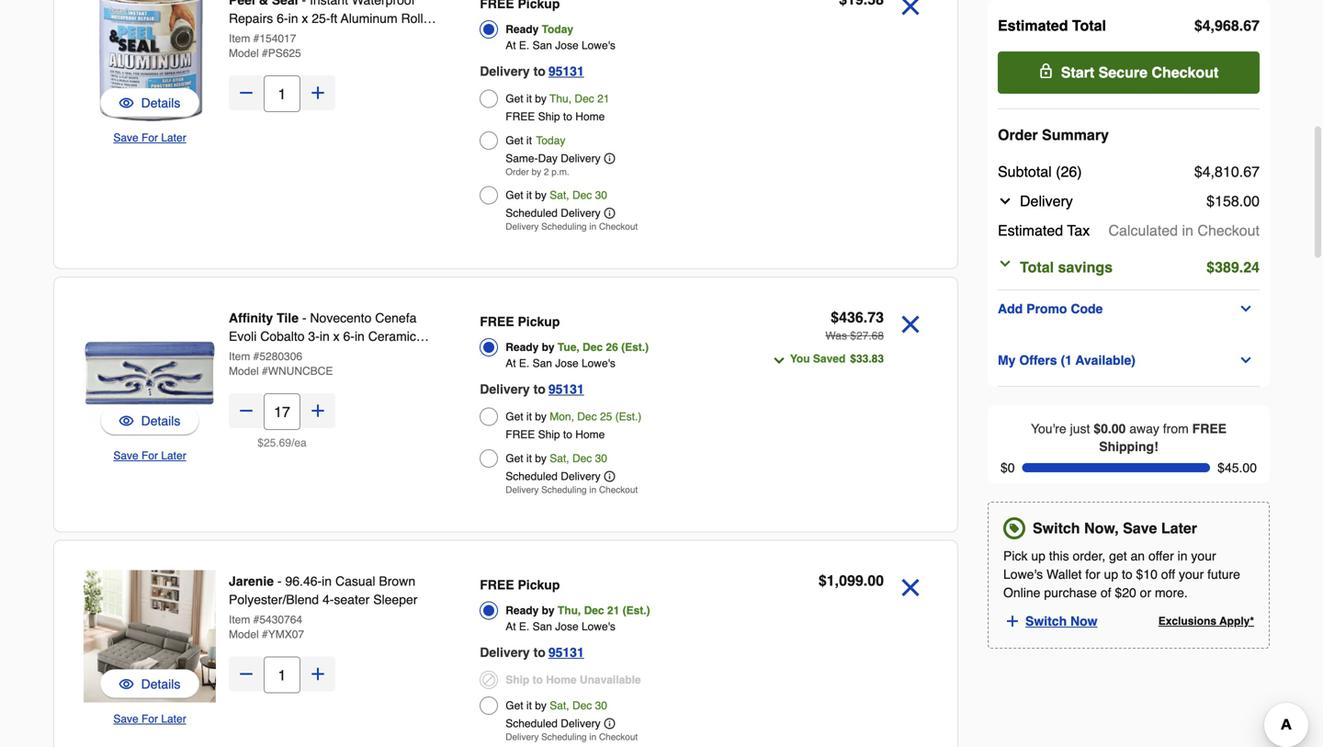 Task type: locate. For each thing, give the bounding box(es) containing it.
2 vertical spatial 95131
[[548, 645, 584, 660]]

2 model from the top
[[229, 365, 259, 378]]

1 vertical spatial scheduling
[[541, 485, 587, 495]]

6- up "#154017"
[[277, 11, 288, 26]]

model down #5430764
[[229, 628, 259, 641]]

0 vertical spatial (est.)
[[621, 341, 649, 354]]

3 delivery to 95131 from the top
[[480, 645, 584, 660]]

save for later for 96.46-in casual brown polyester/blend 4-seater sleeper
[[113, 713, 186, 726]]

offer
[[1149, 549, 1174, 564]]

save for later down novecento cenefa evoli cobalto 3-in x 6-in ceramic bullnose tile (0.1-sq. ft/ piece) image
[[113, 449, 186, 462]]

model down flashing
[[229, 47, 259, 60]]

save for later button down quickview icon
[[113, 710, 186, 728]]

3 item from the top
[[229, 613, 250, 626]]

at for 96.46-in casual brown polyester/blend 4-seater sleeper
[[506, 620, 516, 633]]

it down get it by mon, dec 25 (est.)
[[527, 452, 532, 465]]

1 vertical spatial delivery to 95131
[[480, 382, 584, 397]]

sleeper
[[373, 592, 418, 607]]

add
[[998, 301, 1023, 316]]

95131 button for novecento cenefa evoli cobalto 3-in x 6-in ceramic bullnose tile (0.1-sq. ft/ piece)
[[548, 378, 584, 400]]

0 vertical spatial scheduled
[[506, 207, 558, 220]]

0 vertical spatial -
[[302, 311, 307, 325]]

apply*
[[1220, 615, 1254, 628]]

0 vertical spatial at
[[506, 39, 516, 52]]

2 vertical spatial model
[[229, 628, 259, 641]]

1 option group from the top
[[480, 0, 735, 237]]

dec left 26
[[583, 341, 603, 354]]

2 save for later from the top
[[113, 449, 186, 462]]

2 it from the top
[[527, 134, 532, 147]]

at down ready by tue, dec 26 (est.)
[[506, 357, 516, 370]]

later down instant waterproof repairs 6-in x 25-ft aluminum roll flashing image
[[161, 131, 186, 144]]

plus image
[[309, 84, 327, 102], [309, 402, 327, 420]]

5 it from the top
[[527, 452, 532, 465]]

1 vertical spatial model
[[229, 365, 259, 378]]

95131 button
[[548, 60, 584, 82], [548, 378, 584, 400], [548, 641, 584, 664]]

2 vertical spatial save for later button
[[113, 710, 186, 728]]

delivery scheduling in checkout
[[506, 221, 638, 232], [506, 485, 638, 495], [506, 732, 638, 743]]

(est.) right 'mon,' at the bottom of the page
[[615, 410, 642, 423]]

0 vertical spatial for
[[142, 131, 158, 144]]

to down get it by mon, dec 25 (est.)
[[563, 428, 572, 441]]

at e. san jose lowe's for 96.46-in casual brown polyester/blend 4-seater sleeper
[[506, 620, 616, 633]]

switch down the online
[[1026, 614, 1067, 629]]

$0
[[1001, 461, 1015, 475]]

in right "offer"
[[1178, 549, 1188, 564]]

in
[[288, 11, 298, 26], [589, 221, 597, 232], [1182, 222, 1194, 239], [320, 329, 330, 344], [355, 329, 365, 344], [589, 485, 597, 495], [1178, 549, 1188, 564], [322, 574, 332, 589], [589, 732, 597, 743]]

order down same-
[[506, 167, 529, 177]]

get it by sat, dec 30
[[506, 189, 607, 202], [506, 452, 607, 465], [506, 699, 607, 712]]

ship
[[538, 110, 560, 123], [538, 428, 560, 441], [506, 674, 530, 687]]

switch up the this
[[1033, 520, 1080, 537]]

for down novecento cenefa evoli cobalto 3-in x 6-in ceramic bullnose tile (0.1-sq. ft/ piece) image
[[142, 449, 158, 462]]

3 save for later from the top
[[113, 713, 186, 726]]

1 horizontal spatial x
[[333, 329, 340, 344]]

chevron down image for add promo code
[[1239, 301, 1254, 316]]

5 get from the top
[[506, 452, 523, 465]]

of
[[1101, 586, 1112, 600]]

0 vertical spatial delivery scheduling in checkout
[[506, 221, 638, 232]]

e. down ready by thu, dec 21 (est.)
[[519, 620, 530, 633]]

1 67 from the top
[[1244, 17, 1260, 34]]

this
[[1049, 549, 1069, 564]]

25 left 69
[[264, 437, 276, 449]]

at e. san jose lowe's
[[506, 39, 616, 52], [506, 357, 616, 370], [506, 620, 616, 633]]

0 horizontal spatial -
[[277, 574, 282, 589]]

1 item from the top
[[229, 32, 250, 45]]

0 vertical spatial jose
[[555, 39, 579, 52]]

1 san from the top
[[533, 39, 552, 52]]

1 get from the top
[[506, 92, 523, 105]]

dec
[[575, 92, 594, 105], [572, 189, 592, 202], [583, 341, 603, 354], [577, 410, 597, 423], [572, 452, 592, 465], [584, 604, 604, 617], [572, 699, 592, 712]]

. for $ 25 . 69 /ea
[[276, 437, 279, 449]]

1 vertical spatial info image
[[604, 718, 615, 729]]

2 scheduled delivery from the top
[[506, 470, 601, 483]]

ready left tue, on the left top
[[506, 341, 539, 354]]

instant waterproof repairs 6-in x 25-ft aluminum roll flashing link
[[229, 0, 438, 44]]

67 right 4,968
[[1244, 17, 1260, 34]]

remove item image
[[895, 309, 926, 340]]

for down instant waterproof repairs 6-in x 25-ft aluminum roll flashing image
[[142, 131, 158, 144]]

1 info image from the top
[[604, 153, 615, 164]]

4 get from the top
[[506, 410, 523, 423]]

0 vertical spatial quickview image
[[119, 94, 134, 112]]

95131 up the "ship to home unavailable"
[[548, 645, 584, 660]]

2 vertical spatial sat,
[[550, 699, 569, 712]]

plus image down instant waterproof repairs 6-in x 25-ft aluminum roll flashing
[[309, 84, 327, 102]]

1 vertical spatial sat,
[[550, 452, 569, 465]]

0 vertical spatial plus image
[[309, 84, 327, 102]]

switch now, save later
[[1033, 520, 1197, 537]]

scheduled down order by 2 p.m.
[[506, 207, 558, 220]]

tue,
[[558, 341, 580, 354]]

get left 'mon,' at the bottom of the page
[[506, 410, 523, 423]]

3 for from the top
[[142, 713, 158, 726]]

1 vertical spatial 67
[[1244, 163, 1260, 180]]

up
[[1031, 549, 1046, 564], [1104, 567, 1119, 582]]

from
[[1163, 421, 1189, 436]]

home left unavailable
[[546, 674, 577, 687]]

1 scheduling from the top
[[541, 221, 587, 232]]

it for 1st info image from the top
[[527, 189, 532, 202]]

3 save for later button from the top
[[113, 710, 186, 728]]

3 delivery scheduling in checkout from the top
[[506, 732, 638, 743]]

3 it from the top
[[527, 189, 532, 202]]

2 scheduled from the top
[[506, 470, 558, 483]]

get it by sat, dec 30 for novecento cenefa evoli cobalto 3-in x 6-in ceramic bullnose tile (0.1-sq. ft/ piece)
[[506, 452, 607, 465]]

chevron down image inside my offers (1 available) link
[[1239, 353, 1254, 368]]

1 stepper number input field with increment and decrement buttons number field from the top
[[264, 75, 301, 112]]

3 ready from the top
[[506, 604, 539, 617]]

(est.) for 96.46-in casual brown polyester/blend 4-seater sleeper
[[623, 604, 650, 617]]

later down novecento cenefa evoli cobalto 3-in x 6-in ceramic bullnose tile (0.1-sq. ft/ piece) image
[[161, 449, 186, 462]]

now
[[1071, 614, 1098, 629]]

delivery to 95131 up 'mon,' at the bottom of the page
[[480, 382, 584, 397]]

today up same-day delivery on the top left of page
[[536, 134, 566, 147]]

free ship to home down 'mon,' at the bottom of the page
[[506, 428, 605, 441]]

2 95131 from the top
[[548, 382, 584, 397]]

95131 for 96.46-in casual brown polyester/blend 4-seater sleeper
[[548, 645, 584, 660]]

0 vertical spatial 6-
[[277, 11, 288, 26]]

1 estimated from the top
[[998, 17, 1068, 34]]

1 horizontal spatial 6-
[[343, 329, 355, 344]]

1 sat, from the top
[[550, 189, 569, 202]]

1 remove item image from the top
[[895, 0, 926, 22]]

3 details from the top
[[141, 677, 180, 692]]

0 vertical spatial sat,
[[550, 189, 569, 202]]

free
[[506, 110, 535, 123], [480, 314, 514, 329], [1193, 421, 1227, 436], [506, 428, 535, 441], [480, 578, 514, 592]]

0 vertical spatial 21
[[597, 92, 610, 105]]

ready up the "ship to home unavailable"
[[506, 604, 539, 617]]

2 e. from the top
[[519, 357, 530, 370]]

1 pickup from the top
[[518, 314, 560, 329]]

2 vertical spatial details
[[141, 677, 180, 692]]

2 get from the top
[[506, 134, 523, 147]]

home
[[576, 110, 605, 123], [576, 428, 605, 441], [546, 674, 577, 687]]

mon,
[[550, 410, 574, 423]]

e. down ready today
[[519, 39, 530, 52]]

1 vertical spatial jose
[[555, 357, 579, 370]]

minus image
[[237, 402, 255, 420], [237, 665, 255, 683]]

save down quickview icon
[[113, 713, 138, 726]]

$ for $ 4,810 . 67
[[1195, 163, 1203, 180]]

save for ready by thu, dec 21 (est.)
[[113, 713, 138, 726]]

$
[[1195, 17, 1203, 34], [1195, 163, 1203, 180], [1207, 193, 1215, 210], [1207, 259, 1215, 276], [831, 309, 839, 326], [850, 329, 856, 342], [850, 352, 856, 365], [1094, 421, 1101, 436], [258, 437, 264, 449], [819, 572, 827, 589]]

lowe's
[[582, 39, 616, 52], [582, 357, 616, 370], [1004, 567, 1043, 582], [582, 620, 616, 633]]

1 e. from the top
[[519, 39, 530, 52]]

off
[[1161, 567, 1176, 582]]

san down ready today
[[533, 39, 552, 52]]

2 sat, from the top
[[550, 452, 569, 465]]

2 details from the top
[[141, 414, 180, 428]]

save for later button for jarenie -
[[113, 710, 186, 728]]

0 vertical spatial remove item image
[[895, 0, 926, 22]]

3 sat, from the top
[[550, 699, 569, 712]]

dec right 'mon,' at the bottom of the page
[[577, 410, 597, 423]]

info image
[[604, 153, 615, 164], [604, 471, 615, 482]]

2 scheduling from the top
[[541, 485, 587, 495]]

0 vertical spatial get it by sat, dec 30
[[506, 189, 607, 202]]

item #5430764 model #ymx07
[[229, 613, 304, 641]]

3 95131 button from the top
[[548, 641, 584, 664]]

#154017
[[253, 32, 296, 45]]

free pickup up ready by thu, dec 21 (est.)
[[480, 578, 560, 592]]

33
[[856, 352, 869, 365]]

save for later button
[[113, 129, 186, 147], [113, 447, 186, 465], [113, 710, 186, 728]]

add promo code
[[998, 301, 1103, 316]]

1 vertical spatial .00
[[864, 572, 884, 589]]

your up future
[[1191, 549, 1216, 564]]

unavailable
[[580, 674, 641, 687]]

67 for $ 4,968 . 67
[[1244, 17, 1260, 34]]

Stepper number input field with increment and decrement buttons number field
[[264, 75, 301, 112], [264, 393, 301, 430], [264, 657, 301, 693]]

0 vertical spatial total
[[1072, 17, 1106, 34]]

2 vertical spatial option group
[[480, 572, 735, 747]]

1 minus image from the top
[[237, 402, 255, 420]]

instant
[[310, 0, 348, 7]]

1 model from the top
[[229, 47, 259, 60]]

sat, down the "ship to home unavailable"
[[550, 699, 569, 712]]

96.46-in casual brown polyester/blend 4-seater sleeper image
[[84, 570, 216, 703]]

option group for 96.46-in casual brown polyester/blend 4-seater sleeper
[[480, 572, 735, 747]]

remove item image for -
[[895, 572, 926, 603]]

1 vertical spatial home
[[576, 428, 605, 441]]

get down order by 2 p.m.
[[506, 189, 523, 202]]

2 delivery scheduling in checkout from the top
[[506, 485, 638, 495]]

item inside item #154017 model #ps625
[[229, 32, 250, 45]]

save for later down quickview icon
[[113, 713, 186, 726]]

$ 25 . 69 /ea
[[258, 437, 307, 449]]

jose down ready today
[[555, 39, 579, 52]]

1 vertical spatial plus image
[[309, 665, 327, 683]]

today up get it by thu, dec 21
[[542, 23, 574, 36]]

4-
[[323, 592, 334, 607]]

later for ready by thu, dec 21 (est.)
[[161, 713, 186, 726]]

2 vertical spatial scheduled delivery
[[506, 717, 601, 730]]

1 vertical spatial 25
[[264, 437, 276, 449]]

1 vertical spatial ready
[[506, 341, 539, 354]]

chevron down image inside add promo code link
[[1239, 301, 1254, 316]]

get
[[506, 92, 523, 105], [506, 134, 523, 147], [506, 189, 523, 202], [506, 410, 523, 423], [506, 452, 523, 465], [506, 699, 523, 712]]

sat,
[[550, 189, 569, 202], [550, 452, 569, 465], [550, 699, 569, 712]]

it down order by 2 p.m.
[[527, 189, 532, 202]]

0 vertical spatial option group
[[480, 0, 735, 237]]

for
[[142, 131, 158, 144], [142, 449, 158, 462], [142, 713, 158, 726]]

0 vertical spatial san
[[533, 39, 552, 52]]

1 free pickup from the top
[[480, 314, 560, 329]]

delivery scheduling in checkout down the "ship to home unavailable"
[[506, 732, 638, 743]]

tax
[[1067, 222, 1090, 239]]

(est.) for novecento cenefa evoli cobalto 3-in x 6-in ceramic bullnose tile (0.1-sq. ft/ piece)
[[621, 341, 649, 354]]

1 vertical spatial scheduled delivery
[[506, 470, 601, 483]]

secure
[[1099, 64, 1148, 81]]

ceramic
[[368, 329, 416, 344]]

stepper number input field with increment and decrement buttons number field right minus icon
[[264, 75, 301, 112]]

1 vertical spatial san
[[533, 357, 552, 370]]

3 san from the top
[[533, 620, 552, 633]]

2 stepper number input field with increment and decrement buttons number field from the top
[[264, 393, 301, 430]]

item inside item #5430764 model #ymx07
[[229, 613, 250, 626]]

0 vertical spatial stepper number input field with increment and decrement buttons number field
[[264, 75, 301, 112]]

6- inside instant waterproof repairs 6-in x 25-ft aluminum roll flashing
[[277, 11, 288, 26]]

scheduling down the "ship to home unavailable"
[[541, 732, 587, 743]]

for down 96.46-in casual brown polyester/blend 4-seater sleeper image
[[142, 713, 158, 726]]

3 at e. san jose lowe's from the top
[[506, 620, 616, 633]]

1 ready from the top
[[506, 23, 539, 36]]

2 quickview image from the top
[[119, 412, 134, 430]]

e.
[[519, 39, 530, 52], [519, 357, 530, 370], [519, 620, 530, 633]]

0 horizontal spatial x
[[302, 11, 308, 26]]

minus image down bullnose
[[237, 402, 255, 420]]

4,968
[[1203, 17, 1240, 34]]

3 option group from the top
[[480, 572, 735, 747]]

at down ready today
[[506, 39, 516, 52]]

.
[[1240, 17, 1244, 34], [1240, 163, 1244, 180], [1240, 259, 1244, 276], [864, 309, 868, 326], [869, 329, 872, 342], [869, 352, 872, 365], [276, 437, 279, 449]]

to up the $20
[[1122, 567, 1133, 582]]

in up "#154017"
[[288, 11, 298, 26]]

1 get it by sat, dec 30 from the top
[[506, 189, 607, 202]]

95131
[[548, 64, 584, 79], [548, 382, 584, 397], [548, 645, 584, 660]]

get it today
[[506, 134, 566, 147]]

1 horizontal spatial order
[[998, 126, 1038, 143]]

1 vertical spatial x
[[333, 329, 340, 344]]

6- inside novecento cenefa evoli cobalto 3-in x 6-in ceramic bullnose tile (0.1-sq. ft/ piece)
[[343, 329, 355, 344]]

lowe's down ready by thu, dec 21 (est.)
[[582, 620, 616, 633]]

96.46-
[[285, 574, 322, 589]]

2 ready from the top
[[506, 341, 539, 354]]

later down 96.46-in casual brown polyester/blend 4-seater sleeper image
[[161, 713, 186, 726]]

3 30 from the top
[[595, 699, 607, 712]]

3 scheduled delivery from the top
[[506, 717, 601, 730]]

1 vertical spatial 95131
[[548, 382, 584, 397]]

. for $ 436 . 73 was $ 27 . 68
[[864, 309, 868, 326]]

remove item image
[[895, 0, 926, 22], [895, 572, 926, 603]]

0 vertical spatial home
[[576, 110, 605, 123]]

2 vertical spatial (est.)
[[623, 604, 650, 617]]

0 vertical spatial pickup
[[518, 314, 560, 329]]

1 horizontal spatial 25
[[600, 410, 612, 423]]

1 at e. san jose lowe's from the top
[[506, 39, 616, 52]]

#5280306
[[253, 350, 302, 363]]

scheduled down 'mon,' at the bottom of the page
[[506, 470, 558, 483]]

$ for $ 25 . 69 /ea
[[258, 437, 264, 449]]

it up get it today
[[527, 92, 532, 105]]

1 vertical spatial e.
[[519, 357, 530, 370]]

2 vertical spatial save for later
[[113, 713, 186, 726]]

delivery scheduling in checkout for novecento cenefa evoli cobalto 3-in x 6-in ceramic bullnose tile (0.1-sq. ft/ piece)
[[506, 485, 638, 495]]

67 right 4,810
[[1244, 163, 1260, 180]]

quickview image
[[119, 94, 134, 112], [119, 412, 134, 430]]

2 info image from the top
[[604, 471, 615, 482]]

2 95131 button from the top
[[548, 378, 584, 400]]

lowe's for ready today
[[582, 39, 616, 52]]

ft/
[[353, 347, 363, 362]]

e. for 96.46-in casual brown polyester/blend 4-seater sleeper
[[519, 620, 530, 633]]

2 free ship to home from the top
[[506, 428, 605, 441]]

0 vertical spatial save for later
[[113, 131, 186, 144]]

1 vertical spatial free pickup
[[480, 578, 560, 592]]

jose for novecento cenefa evoli cobalto 3-in x 6-in ceramic bullnose tile (0.1-sq. ft/ piece)
[[555, 357, 579, 370]]

get it by thu, dec 21
[[506, 92, 610, 105]]

3 scheduled from the top
[[506, 717, 558, 730]]

home down get it by thu, dec 21
[[576, 110, 605, 123]]

0 horizontal spatial 6-
[[277, 11, 288, 26]]

2 get it by sat, dec 30 from the top
[[506, 452, 607, 465]]

1 vertical spatial for
[[142, 449, 158, 462]]

1 vertical spatial 30
[[595, 452, 607, 465]]

free pickup for novecento cenefa evoli cobalto 3-in x 6-in ceramic bullnose tile (0.1-sq. ft/ piece)
[[480, 314, 560, 329]]

quickview image
[[119, 675, 134, 693]]

by up get it today
[[535, 92, 547, 105]]

get it by sat, dec 30 down the p.m. on the left top of page
[[506, 189, 607, 202]]

25 right 'mon,' at the bottom of the page
[[600, 410, 612, 423]]

pick up this order, get an offer in your lowe's wallet for up to $10 off your future online purchase of $20 or more.
[[1004, 549, 1241, 600]]

3 get from the top
[[506, 189, 523, 202]]

scheduling for 96.46-in casual brown polyester/blend 4-seater sleeper
[[541, 732, 587, 743]]

1 plus image from the top
[[309, 84, 327, 102]]

order for order by 2 p.m.
[[506, 167, 529, 177]]

- up polyester/blend
[[277, 574, 282, 589]]

get up get it today
[[506, 92, 523, 105]]

2 vertical spatial delivery to 95131
[[480, 645, 584, 660]]

2 option group from the top
[[480, 309, 735, 500]]

get it by sat, dec 30 down the "ship to home unavailable"
[[506, 699, 607, 712]]

lowe's up get it by thu, dec 21
[[582, 39, 616, 52]]

free pickup
[[480, 314, 560, 329], [480, 578, 560, 592]]

free pickup for 96.46-in casual brown polyester/blend 4-seater sleeper
[[480, 578, 560, 592]]

1 free ship to home from the top
[[506, 110, 605, 123]]

away
[[1130, 421, 1160, 436]]

plus image
[[1004, 613, 1021, 630], [309, 665, 327, 683]]

chevron down image
[[998, 194, 1013, 209], [998, 256, 1013, 271], [1239, 301, 1254, 316], [1239, 353, 1254, 368], [772, 353, 787, 368]]

estimated for estimated total
[[998, 17, 1068, 34]]

30 down get it by mon, dec 25 (est.)
[[595, 452, 607, 465]]

delivery scheduling in checkout down the p.m. on the left top of page
[[506, 221, 638, 232]]

2 save for later button from the top
[[113, 447, 186, 465]]

2 info image from the top
[[604, 718, 615, 729]]

2 vertical spatial 30
[[595, 699, 607, 712]]

3 model from the top
[[229, 628, 259, 641]]

3 jose from the top
[[555, 620, 579, 633]]

save down instant waterproof repairs 6-in x 25-ft aluminum roll flashing image
[[113, 131, 138, 144]]

san down ready by tue, dec 26 (est.)
[[533, 357, 552, 370]]

1 vertical spatial today
[[536, 134, 566, 147]]

item for 96.46-in casual brown polyester/blend 4-seater sleeper
[[229, 613, 250, 626]]

$ for $ 158 .00
[[1207, 193, 1215, 210]]

2 vertical spatial ship
[[506, 674, 530, 687]]

1 vertical spatial stepper number input field with increment and decrement buttons number field
[[264, 393, 301, 430]]

to right the block image
[[533, 674, 543, 687]]

ready for 96.46-in casual brown polyester/blend 4-seater sleeper
[[506, 604, 539, 617]]

model inside item #5280306 model #wnuncbce
[[229, 365, 259, 378]]

san for 96.46-in casual brown polyester/blend 4-seater sleeper
[[533, 620, 552, 633]]

model
[[229, 47, 259, 60], [229, 365, 259, 378], [229, 628, 259, 641]]

details button
[[100, 88, 199, 118], [119, 94, 180, 112], [100, 406, 199, 436], [119, 412, 180, 430], [100, 670, 199, 699], [119, 675, 180, 693]]

1 details from the top
[[141, 96, 180, 110]]

3 95131 from the top
[[548, 645, 584, 660]]

later for ready today
[[161, 131, 186, 144]]

ready for novecento cenefa evoli cobalto 3-in x 6-in ceramic bullnose tile (0.1-sq. ft/ piece)
[[506, 341, 539, 354]]

1 30 from the top
[[595, 189, 607, 202]]

0 vertical spatial delivery to 95131
[[480, 64, 584, 79]]

thu,
[[550, 92, 572, 105], [558, 604, 581, 617]]

1 horizontal spatial total
[[1072, 17, 1106, 34]]

by up the "ship to home unavailable"
[[542, 604, 555, 617]]

2 item from the top
[[229, 350, 250, 363]]

free right the from
[[1193, 421, 1227, 436]]

order for order summary
[[998, 126, 1038, 143]]

bullnose
[[229, 347, 278, 362]]

lowe's for ready by thu, dec 21 (est.)
[[582, 620, 616, 633]]

secure image
[[1039, 63, 1054, 78]]

estimated for estimated tax
[[998, 222, 1063, 239]]

95131 button up get it by thu, dec 21
[[548, 60, 584, 82]]

2 vertical spatial at
[[506, 620, 516, 633]]

ready by tue, dec 26 (est.)
[[506, 341, 649, 354]]

model for affinity tile
[[229, 365, 259, 378]]

1 vertical spatial delivery scheduling in checkout
[[506, 485, 638, 495]]

1 delivery to 95131 from the top
[[480, 64, 584, 79]]

switch inside switch now button
[[1026, 614, 1067, 629]]

switch for switch now
[[1026, 614, 1067, 629]]

get down get it by mon, dec 25 (est.)
[[506, 452, 523, 465]]

1 vertical spatial pickup
[[518, 578, 560, 592]]

free up get it today
[[506, 110, 535, 123]]

2 for from the top
[[142, 449, 158, 462]]

to inside pick up this order, get an offer in your lowe's wallet for up to $10 off your future online purchase of $20 or more.
[[1122, 567, 1133, 582]]

pickup
[[518, 314, 560, 329], [518, 578, 560, 592]]

0 vertical spatial switch
[[1033, 520, 1080, 537]]

in inside 96.46-in casual brown polyester/blend 4-seater sleeper
[[322, 574, 332, 589]]

up left the this
[[1031, 549, 1046, 564]]

day
[[538, 152, 558, 165]]

pickup for 96.46-in casual brown polyester/blend 4-seater sleeper
[[518, 578, 560, 592]]

3 at from the top
[[506, 620, 516, 633]]

lowe's inside pick up this order, get an offer in your lowe's wallet for up to $10 off your future online purchase of $20 or more.
[[1004, 567, 1043, 582]]

estimated up secure image
[[998, 17, 1068, 34]]

more.
[[1155, 586, 1188, 600]]

2 30 from the top
[[595, 452, 607, 465]]

1 vertical spatial 95131 button
[[548, 378, 584, 400]]

free shipping!
[[1099, 421, 1227, 454]]

0 vertical spatial 95131
[[548, 64, 584, 79]]

at e. san jose lowe's down ready today
[[506, 39, 616, 52]]

option group for novecento cenefa evoli cobalto 3-in x 6-in ceramic bullnose tile (0.1-sq. ft/ piece)
[[480, 309, 735, 500]]

2 pickup from the top
[[518, 578, 560, 592]]

$ for $ 436 . 73 was $ 27 . 68
[[831, 309, 839, 326]]

1 save for later from the top
[[113, 131, 186, 144]]

later
[[161, 131, 186, 144], [161, 449, 186, 462], [1162, 520, 1197, 537], [161, 713, 186, 726]]

0 vertical spatial scheduling
[[541, 221, 587, 232]]

1 vertical spatial scheduled
[[506, 470, 558, 483]]

. for $ 389 . 24
[[1240, 259, 1244, 276]]

option group
[[480, 0, 735, 237], [480, 309, 735, 500], [480, 572, 735, 747]]

sat, for novecento cenefa evoli cobalto 3-in x 6-in ceramic bullnose tile (0.1-sq. ft/ piece)
[[550, 452, 569, 465]]

2 jose from the top
[[555, 357, 579, 370]]

1 vertical spatial quickview image
[[119, 412, 134, 430]]

0 vertical spatial .00
[[1240, 193, 1260, 210]]

waterproof
[[352, 0, 415, 7]]

2 vertical spatial ready
[[506, 604, 539, 617]]

2 at from the top
[[506, 357, 516, 370]]

1 95131 from the top
[[548, 64, 584, 79]]

total up start
[[1072, 17, 1106, 34]]

3 scheduling from the top
[[541, 732, 587, 743]]

2 remove item image from the top
[[895, 572, 926, 603]]

2 free pickup from the top
[[480, 578, 560, 592]]

1 vertical spatial estimated
[[998, 222, 1063, 239]]

0 vertical spatial minus image
[[237, 402, 255, 420]]

details
[[141, 96, 180, 110], [141, 414, 180, 428], [141, 677, 180, 692]]

6 get from the top
[[506, 699, 523, 712]]

1 vertical spatial 6-
[[343, 329, 355, 344]]

item inside item #5280306 model #wnuncbce
[[229, 350, 250, 363]]

available)
[[1076, 353, 1136, 368]]

delivery to 95131 for novecento cenefa evoli cobalto 3-in x 6-in ceramic bullnose tile (0.1-sq. ft/ piece)
[[480, 382, 584, 397]]

item down repairs
[[229, 32, 250, 45]]

2 vertical spatial e.
[[519, 620, 530, 633]]

jose for 96.46-in casual brown polyester/blend 4-seater sleeper
[[555, 620, 579, 633]]

0 vertical spatial 67
[[1244, 17, 1260, 34]]

2 vertical spatial scheduled
[[506, 717, 558, 730]]

2 estimated from the top
[[998, 222, 1063, 239]]

sat, down the p.m. on the left top of page
[[550, 189, 569, 202]]

2 at e. san jose lowe's from the top
[[506, 357, 616, 370]]

2 vertical spatial item
[[229, 613, 250, 626]]

1 vertical spatial option group
[[480, 309, 735, 500]]

0 horizontal spatial .00
[[864, 572, 884, 589]]

it up same-
[[527, 134, 532, 147]]

at e. san jose lowe's down ready by thu, dec 21 (est.)
[[506, 620, 616, 633]]

1 horizontal spatial -
[[302, 311, 307, 325]]

1 quickview image from the top
[[119, 94, 134, 112]]

2 delivery to 95131 from the top
[[480, 382, 584, 397]]

0 vertical spatial ship
[[538, 110, 560, 123]]

3 get it by sat, dec 30 from the top
[[506, 699, 607, 712]]

free pickup up tue, on the left top
[[480, 314, 560, 329]]

save for later button down novecento cenefa evoli cobalto 3-in x 6-in ceramic bullnose tile (0.1-sq. ft/ piece) image
[[113, 447, 186, 465]]

1 for from the top
[[142, 131, 158, 144]]

plus image down #wnuncbce
[[309, 402, 327, 420]]

piece)
[[367, 347, 403, 362]]

0 vertical spatial free ship to home
[[506, 110, 605, 123]]

model inside item #5430764 model #ymx07
[[229, 628, 259, 641]]

0 vertical spatial plus image
[[1004, 613, 1021, 630]]

2 san from the top
[[533, 357, 552, 370]]

calculated in checkout
[[1109, 222, 1260, 239]]

0.00
[[1101, 421, 1126, 436]]

0 vertical spatial info image
[[604, 208, 615, 219]]

0 vertical spatial 30
[[595, 189, 607, 202]]

lowe's for ready by tue, dec 26 (est.)
[[582, 357, 616, 370]]

it for info icon related to instant waterproof repairs 6-in x 25-ft aluminum roll flashing
[[527, 134, 532, 147]]

item
[[229, 32, 250, 45], [229, 350, 250, 363], [229, 613, 250, 626]]

info image right same-day delivery on the top left of page
[[604, 153, 615, 164]]

pick
[[1004, 549, 1028, 564]]

x left '25-'
[[302, 11, 308, 26]]

0 horizontal spatial up
[[1031, 549, 1046, 564]]

item left #5430764
[[229, 613, 250, 626]]

get up same-
[[506, 134, 523, 147]]

30 down unavailable
[[595, 699, 607, 712]]

flashing
[[229, 29, 277, 44]]

free ship to home for instant waterproof repairs 6-in x 25-ft aluminum roll flashing
[[506, 110, 605, 123]]

0 vertical spatial 25
[[600, 410, 612, 423]]

order up subtotal
[[998, 126, 1038, 143]]

info image
[[604, 208, 615, 219], [604, 718, 615, 729]]

1 vertical spatial plus image
[[309, 402, 327, 420]]

tile up cobalto
[[277, 311, 299, 325]]

$20
[[1115, 586, 1137, 600]]



Task type: vqa. For each thing, say whether or not it's contained in the screenshot.
498 to the middle
no



Task type: describe. For each thing, give the bounding box(es) containing it.
1 vertical spatial up
[[1104, 567, 1119, 582]]

ready today
[[506, 23, 574, 36]]

get it by mon, dec 25 (est.)
[[506, 410, 642, 423]]

you saved $ 33 . 83
[[790, 352, 884, 365]]

quickview image for -
[[119, 412, 134, 430]]

1 vertical spatial total
[[1020, 259, 1054, 276]]

details for 96.46-in casual brown polyester/blend 4-seater sleeper
[[141, 677, 180, 692]]

evoli
[[229, 329, 257, 344]]

1 info image from the top
[[604, 208, 615, 219]]

to up get it by thu, dec 21
[[534, 64, 546, 79]]

jarenie -
[[229, 574, 285, 589]]

by down get it by mon, dec 25 (est.)
[[535, 452, 547, 465]]

in inside instant waterproof repairs 6-in x 25-ft aluminum roll flashing
[[288, 11, 298, 26]]

san for novecento cenefa evoli cobalto 3-in x 6-in ceramic bullnose tile (0.1-sq. ft/ piece)
[[533, 357, 552, 370]]

0 vertical spatial your
[[1191, 549, 1216, 564]]

73
[[868, 309, 884, 326]]

by left 'mon,' at the bottom of the page
[[535, 410, 547, 423]]

27
[[856, 329, 869, 342]]

you're
[[1031, 421, 1067, 436]]

ready by thu, dec 21 (est.)
[[506, 604, 650, 617]]

brown
[[379, 574, 416, 589]]

plus image inside switch now button
[[1004, 613, 1021, 630]]

0 vertical spatial up
[[1031, 549, 1046, 564]]

option group containing delivery to
[[480, 0, 735, 237]]

repairs
[[229, 11, 273, 26]]

start
[[1061, 64, 1095, 81]]

switch now button
[[1004, 609, 1114, 633]]

or
[[1140, 586, 1152, 600]]

order summary
[[998, 126, 1109, 143]]

0 horizontal spatial plus image
[[309, 665, 327, 683]]

minus image
[[237, 84, 255, 102]]

ft
[[330, 11, 338, 26]]

checkout inside button
[[1152, 64, 1219, 81]]

affinity tile -
[[229, 311, 310, 325]]

$ for $ 389 . 24
[[1207, 259, 1215, 276]]

(0.1-
[[305, 347, 332, 362]]

3-
[[308, 329, 320, 344]]

subtotal (26)
[[998, 163, 1082, 180]]

item #5280306 model #wnuncbce
[[229, 350, 333, 378]]

1 delivery scheduling in checkout from the top
[[506, 221, 638, 232]]

1 vertical spatial -
[[277, 574, 282, 589]]

dec down the "ship to home unavailable"
[[572, 699, 592, 712]]

scheduled for novecento cenefa evoli cobalto 3-in x 6-in ceramic bullnose tile (0.1-sq. ft/ piece)
[[506, 470, 558, 483]]

plus image for instant waterproof repairs 6-in x 25-ft aluminum roll flashing
[[309, 84, 327, 102]]

order by 2 p.m.
[[506, 167, 570, 177]]

1 scheduled from the top
[[506, 207, 558, 220]]

tile inside novecento cenefa evoli cobalto 3-in x 6-in ceramic bullnose tile (0.1-sq. ft/ piece)
[[282, 347, 302, 362]]

sat, for 96.46-in casual brown polyester/blend 4-seater sleeper
[[550, 699, 569, 712]]

x inside instant waterproof repairs 6-in x 25-ft aluminum roll flashing
[[302, 11, 308, 26]]

save for ready by tue, dec 26 (est.)
[[113, 449, 138, 462]]

instant waterproof repairs 6-in x 25-ft aluminum roll flashing
[[229, 0, 423, 44]]

info image for instant waterproof repairs 6-in x 25-ft aluminum roll flashing
[[604, 153, 615, 164]]

home for instant waterproof repairs 6-in x 25-ft aluminum roll flashing
[[576, 110, 605, 123]]

.00 for $ 1,099 .00
[[864, 572, 884, 589]]

start secure checkout button
[[998, 51, 1260, 94]]

67 for $ 4,810 . 67
[[1244, 163, 1260, 180]]

save for later button for affinity tile -
[[113, 447, 186, 465]]

in down same-day delivery on the top left of page
[[589, 221, 597, 232]]

free down get it by mon, dec 25 (est.)
[[506, 428, 535, 441]]

#5430764
[[253, 613, 302, 626]]

chevron down image for my offers (1 available)
[[1239, 353, 1254, 368]]

add promo code link
[[998, 298, 1260, 320]]

$ 389 . 24
[[1207, 259, 1260, 276]]

remove item image for instant waterproof repairs 6-in x 25-ft aluminum roll flashing
[[895, 0, 926, 22]]

scheduled delivery for novecento cenefa evoli cobalto 3-in x 6-in ceramic bullnose tile (0.1-sq. ft/ piece)
[[506, 470, 601, 483]]

for for affinity
[[142, 449, 158, 462]]

436
[[839, 309, 864, 326]]

promo
[[1027, 301, 1067, 316]]

purchase
[[1044, 586, 1097, 600]]

ship for instant waterproof repairs 6-in x 25-ft aluminum roll flashing
[[538, 110, 560, 123]]

$ for $ 4,968 . 67
[[1195, 17, 1203, 34]]

stepper number input field with increment and decrement buttons number field for -
[[264, 393, 301, 430]]

polyester/blend
[[229, 592, 319, 607]]

p.m.
[[552, 167, 570, 177]]

later up "offer"
[[1162, 520, 1197, 537]]

1 at from the top
[[506, 39, 516, 52]]

1 it from the top
[[527, 92, 532, 105]]

1 jose from the top
[[555, 39, 579, 52]]

/ea
[[291, 437, 307, 449]]

by left 2
[[532, 167, 541, 177]]

later for ready by tue, dec 26 (est.)
[[161, 449, 186, 462]]

(26)
[[1056, 163, 1082, 180]]

by left tue, on the left top
[[542, 341, 555, 354]]

in down get it by mon, dec 25 (est.)
[[589, 485, 597, 495]]

model inside item #154017 model #ps625
[[229, 47, 259, 60]]

$ for $ 1,099 .00
[[819, 572, 827, 589]]

ship to home unavailable
[[506, 674, 641, 687]]

novecento cenefa evoli cobalto 3-in x 6-in ceramic bullnose tile (0.1-sq. ft/ piece)
[[229, 311, 417, 362]]

novecento
[[310, 311, 372, 325]]

0 vertical spatial thu,
[[550, 92, 572, 105]]

dec down get it by mon, dec 25 (est.)
[[572, 452, 592, 465]]

wallet
[[1047, 567, 1082, 582]]

25 inside option group
[[600, 410, 612, 423]]

was
[[826, 329, 847, 342]]

in right calculated
[[1182, 222, 1194, 239]]

2 vertical spatial home
[[546, 674, 577, 687]]

casual
[[335, 574, 375, 589]]

83
[[872, 352, 884, 365]]

info image for -
[[604, 471, 615, 482]]

in inside pick up this order, get an offer in your lowe's wallet for up to $10 off your future online purchase of $20 or more.
[[1178, 549, 1188, 564]]

1 scheduled delivery from the top
[[506, 207, 601, 220]]

$10
[[1136, 567, 1158, 582]]

get it by sat, dec 30 for 96.46-in casual brown polyester/blend 4-seater sleeper
[[506, 699, 607, 712]]

for
[[1086, 567, 1101, 582]]

save up an
[[1123, 520, 1157, 537]]

. for $ 4,810 . 67
[[1240, 163, 1244, 180]]

save for later for novecento cenefa evoli cobalto 3-in x 6-in ceramic bullnose tile (0.1-sq. ft/ piece)
[[113, 449, 186, 462]]

free inside free shipping!
[[1193, 421, 1227, 436]]

tag filled image
[[1006, 520, 1023, 537]]

to down get it by thu, dec 21
[[563, 110, 572, 123]]

69
[[279, 437, 291, 449]]

to up get it by mon, dec 25 (est.)
[[534, 382, 546, 397]]

same-
[[506, 152, 538, 165]]

roll
[[401, 11, 423, 26]]

it for info icon corresponding to -
[[527, 452, 532, 465]]

now,
[[1084, 520, 1119, 537]]

my
[[998, 353, 1016, 368]]

exclusions apply*
[[1159, 615, 1254, 628]]

#ymx07
[[262, 628, 304, 641]]

exclusions
[[1159, 615, 1217, 628]]

scheduling for novecento cenefa evoli cobalto 3-in x 6-in ceramic bullnose tile (0.1-sq. ft/ piece)
[[541, 485, 587, 495]]

x inside novecento cenefa evoli cobalto 3-in x 6-in ceramic bullnose tile (0.1-sq. ft/ piece)
[[333, 329, 340, 344]]

(1
[[1061, 353, 1072, 368]]

in up the (0.1- at the top of page
[[320, 329, 330, 344]]

scheduled for 96.46-in casual brown polyester/blend 4-seater sleeper
[[506, 717, 558, 730]]

30 for 96.46-in casual brown polyester/blend 4-seater sleeper
[[595, 699, 607, 712]]

95131 for novecento cenefa evoli cobalto 3-in x 6-in ceramic bullnose tile (0.1-sq. ft/ piece)
[[548, 382, 584, 397]]

$ 436 . 73 was $ 27 . 68
[[826, 309, 884, 342]]

scheduled delivery for 96.46-in casual brown polyester/blend 4-seater sleeper
[[506, 717, 601, 730]]

total savings
[[1020, 259, 1113, 276]]

block image
[[480, 671, 498, 689]]

switch now
[[1026, 614, 1098, 629]]

chevron down image for you saved
[[772, 353, 787, 368]]

saved
[[813, 352, 846, 365]]

save for ready today
[[113, 131, 138, 144]]

#ps625
[[262, 47, 301, 60]]

.00 for $ 158 .00
[[1240, 193, 1260, 210]]

1 vertical spatial (est.)
[[615, 410, 642, 423]]

at e. san jose lowe's for novecento cenefa evoli cobalto 3-in x 6-in ceramic bullnose tile (0.1-sq. ft/ piece)
[[506, 357, 616, 370]]

95131 button for 96.46-in casual brown polyester/blend 4-seater sleeper
[[548, 641, 584, 664]]

aluminum
[[341, 11, 398, 26]]

get
[[1109, 549, 1127, 564]]

future
[[1208, 567, 1241, 582]]

#wnuncbce
[[262, 365, 333, 378]]

sq.
[[332, 347, 349, 362]]

switch for switch now, save later
[[1033, 520, 1080, 537]]

plus image for -
[[309, 402, 327, 420]]

delivery to 95131 for 96.46-in casual brown polyester/blend 4-seater sleeper
[[480, 645, 584, 660]]

dec up same-day delivery on the top left of page
[[575, 92, 594, 105]]

158
[[1215, 193, 1240, 210]]

3 stepper number input field with increment and decrement buttons number field from the top
[[264, 657, 301, 693]]

e. for novecento cenefa evoli cobalto 3-in x 6-in ceramic bullnose tile (0.1-sq. ft/ piece)
[[519, 357, 530, 370]]

in down unavailable
[[589, 732, 597, 743]]

. for $ 4,968 . 67
[[1240, 17, 1244, 34]]

1 vertical spatial your
[[1179, 567, 1204, 582]]

instant waterproof repairs 6-in x 25-ft aluminum roll flashing image
[[84, 0, 216, 121]]

dec up unavailable
[[584, 604, 604, 617]]

ship for -
[[538, 428, 560, 441]]

1 vertical spatial 21
[[607, 604, 620, 617]]

jarenie
[[229, 574, 274, 589]]

1 95131 button from the top
[[548, 60, 584, 82]]

it for 1st info image from the bottom
[[527, 699, 532, 712]]

to up the "ship to home unavailable"
[[534, 645, 546, 660]]

4,810
[[1203, 163, 1240, 180]]

30 for novecento cenefa evoli cobalto 3-in x 6-in ceramic bullnose tile (0.1-sq. ft/ piece)
[[595, 452, 607, 465]]

model for jarenie
[[229, 628, 259, 641]]

stepper number input field with increment and decrement buttons number field for instant waterproof repairs 6-in x 25-ft aluminum roll flashing
[[264, 75, 301, 112]]

you
[[790, 352, 810, 365]]

96.46-in casual brown polyester/blend 4-seater sleeper
[[229, 574, 418, 607]]

free up ready by tue, dec 26 (est.)
[[480, 314, 514, 329]]

estimated total
[[998, 17, 1106, 34]]

shipping!
[[1099, 439, 1159, 454]]

free up ready by thu, dec 21 (est.)
[[480, 578, 514, 592]]

in up 'ft/'
[[355, 329, 365, 344]]

24
[[1244, 259, 1260, 276]]

novecento cenefa evoli cobalto 3-in x 6-in ceramic bullnose tile (0.1-sq. ft/ piece) image
[[84, 307, 216, 439]]

by down order by 2 p.m.
[[535, 189, 547, 202]]

by down the "ship to home unavailable"
[[535, 699, 547, 712]]

delivery scheduling in checkout for 96.46-in casual brown polyester/blend 4-seater sleeper
[[506, 732, 638, 743]]

pickup for novecento cenefa evoli cobalto 3-in x 6-in ceramic bullnose tile (0.1-sq. ft/ piece)
[[518, 314, 560, 329]]

same-day delivery
[[506, 152, 601, 165]]

1 vertical spatial thu,
[[558, 604, 581, 617]]

item for novecento cenefa evoli cobalto 3-in x 6-in ceramic bullnose tile (0.1-sq. ft/ piece)
[[229, 350, 250, 363]]

details for novecento cenefa evoli cobalto 3-in x 6-in ceramic bullnose tile (0.1-sq. ft/ piece)
[[141, 414, 180, 428]]

dec down same-day delivery on the top left of page
[[572, 189, 592, 202]]

2 minus image from the top
[[237, 665, 255, 683]]

4 it from the top
[[527, 410, 532, 423]]

estimated tax
[[998, 222, 1090, 239]]

for for jarenie
[[142, 713, 158, 726]]

1 save for later button from the top
[[113, 129, 186, 147]]

affinity
[[229, 311, 273, 325]]

free ship to home for -
[[506, 428, 605, 441]]

at for novecento cenefa evoli cobalto 3-in x 6-in ceramic bullnose tile (0.1-sq. ft/ piece)
[[506, 357, 516, 370]]

0 vertical spatial tile
[[277, 311, 299, 325]]

start secure checkout
[[1061, 64, 1219, 81]]

0 vertical spatial today
[[542, 23, 574, 36]]

summary
[[1042, 126, 1109, 143]]

$ 1,099 .00
[[819, 572, 884, 589]]

quickview image for instant waterproof repairs 6-in x 25-ft aluminum roll flashing
[[119, 94, 134, 112]]

1,099
[[827, 572, 864, 589]]



